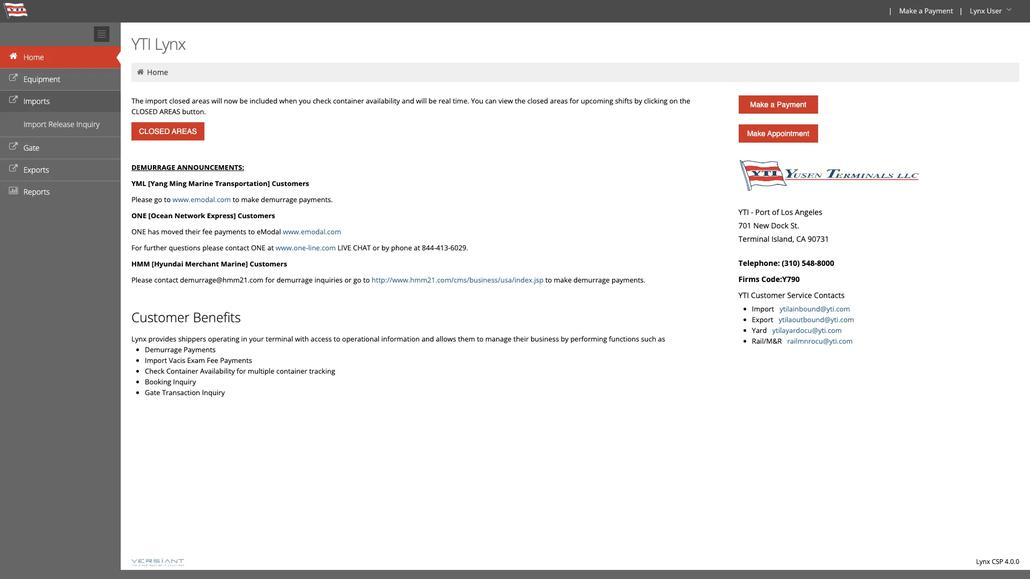 Task type: vqa. For each thing, say whether or not it's contained in the screenshot.
'an'
no



Task type: describe. For each thing, give the bounding box(es) containing it.
import
[[145, 96, 167, 106]]

questions
[[169, 243, 201, 253]]

operational
[[342, 334, 380, 344]]

for
[[131, 243, 142, 253]]

railmnrocu@yti.com
[[788, 336, 853, 346]]

island,
[[772, 234, 795, 244]]

phone
[[391, 243, 412, 253]]

0 horizontal spatial or
[[345, 275, 352, 285]]

reports
[[23, 187, 50, 197]]

2 closed from the left
[[528, 96, 548, 106]]

home image
[[136, 68, 145, 76]]

import for import
[[752, 304, 778, 314]]

external link image
[[8, 143, 19, 151]]

please
[[202, 243, 223, 253]]

yti customer service contacts
[[739, 290, 845, 301]]

appointment
[[768, 129, 810, 138]]

exports
[[23, 165, 49, 175]]

-
[[751, 207, 754, 217]]

2 at from the left
[[414, 243, 420, 253]]

vacis
[[169, 356, 185, 365]]

ytilaoutbound@yti.com link
[[779, 315, 854, 325]]

1 horizontal spatial a
[[919, 6, 923, 16]]

one has moved their fee payments to emodal www.emodal.com
[[131, 227, 341, 237]]

0 vertical spatial make a payment
[[900, 6, 953, 16]]

1 horizontal spatial go
[[353, 275, 361, 285]]

yml
[[131, 179, 146, 188]]

functions
[[609, 334, 639, 344]]

your
[[249, 334, 264, 344]]

availability
[[366, 96, 400, 106]]

and inside lynx provides shippers operating in your terminal with access to operational information and allows them to manage their business by performing functions such as demurrage payments import vacis exam fee payments check container availability for multiple container tracking booking inquiry gate transaction inquiry
[[422, 334, 434, 344]]

please go to www.emodal.com to make demurrage payments.
[[131, 195, 333, 204]]

0 vertical spatial gate
[[23, 143, 39, 153]]

one [ocean network express] customers
[[131, 211, 275, 221]]

0 horizontal spatial make
[[241, 195, 259, 204]]

0 vertical spatial inquiry
[[76, 119, 100, 129]]

ca
[[797, 234, 806, 244]]

on
[[670, 96, 678, 106]]

los
[[781, 207, 793, 217]]

1 horizontal spatial home
[[147, 67, 168, 77]]

external link image for exports
[[8, 165, 19, 173]]

1 horizontal spatial payment
[[925, 6, 953, 16]]

shifts
[[615, 96, 633, 106]]

0 horizontal spatial their
[[185, 227, 201, 237]]

transportation]
[[215, 179, 270, 188]]

1 horizontal spatial make a payment link
[[895, 0, 957, 23]]

and inside the import closed areas will now be included when you check container availability and will be real time.  you can view the closed areas for upcoming shifts by clicking on the closed areas button.
[[402, 96, 414, 106]]

548-
[[802, 258, 817, 268]]

can
[[485, 96, 497, 106]]

user
[[987, 6, 1002, 16]]

yti - port of los angeles 701 new dock st. terminal island, ca 90731
[[739, 207, 829, 244]]

ytilayardocu@yti.com
[[773, 326, 842, 335]]

1 vertical spatial payment
[[777, 100, 807, 109]]

benefits
[[193, 309, 241, 326]]

lynx provides shippers operating in your terminal with access to operational information and allows them to manage their business by performing functions such as demurrage payments import vacis exam fee payments check container availability for multiple container tracking booking inquiry gate transaction inquiry
[[131, 334, 665, 398]]

service
[[787, 290, 812, 301]]

1 vertical spatial make a payment
[[750, 100, 807, 109]]

please for please go to
[[131, 195, 152, 204]]

ytilayardocu@yti.com link
[[773, 326, 842, 335]]

0 horizontal spatial payments.
[[299, 195, 333, 204]]

upcoming
[[581, 96, 613, 106]]

1 vertical spatial www.emodal.com
[[283, 227, 341, 237]]

clicking
[[644, 96, 668, 106]]

check
[[313, 96, 331, 106]]

now
[[224, 96, 238, 106]]

line.com
[[308, 243, 336, 253]]

inquiries
[[315, 275, 343, 285]]

transaction
[[162, 388, 200, 398]]

announcements:
[[177, 163, 244, 172]]

hmm [hyundai merchant marine] customers
[[131, 259, 287, 269]]

the
[[131, 96, 144, 106]]

release
[[48, 119, 74, 129]]

csp
[[992, 558, 1004, 567]]

import release inquiry link
[[0, 116, 121, 133]]

them
[[458, 334, 475, 344]]

www.emodal.com link for to make demurrage payments.
[[173, 195, 231, 204]]

1 horizontal spatial inquiry
[[173, 377, 196, 387]]

0 vertical spatial make
[[900, 6, 917, 16]]

express]
[[207, 211, 236, 221]]

home image
[[8, 53, 19, 60]]

0 horizontal spatial a
[[771, 100, 775, 109]]

their inside lynx provides shippers operating in your terminal with access to operational information and allows them to manage their business by performing functions such as demurrage payments import vacis exam fee payments check container availability for multiple container tracking booking inquiry gate transaction inquiry
[[514, 334, 529, 344]]

marine]
[[221, 259, 248, 269]]

import release inquiry
[[24, 119, 100, 129]]

0 vertical spatial www.emodal.com
[[173, 195, 231, 204]]

button.
[[182, 107, 206, 116]]

ytilaoutbound@yti.com
[[779, 315, 854, 325]]

2 horizontal spatial inquiry
[[202, 388, 225, 398]]

1 horizontal spatial or
[[373, 243, 380, 253]]

reports link
[[0, 181, 121, 203]]

1 vertical spatial customer
[[131, 309, 190, 326]]

time.
[[453, 96, 469, 106]]

import inside lynx provides shippers operating in your terminal with access to operational information and allows them to manage their business by performing functions such as demurrage payments import vacis exam fee payments check container availability for multiple container tracking booking inquiry gate transaction inquiry
[[145, 356, 167, 365]]

1 vertical spatial for
[[265, 275, 275, 285]]

telephone: (310) 548-8000
[[739, 258, 835, 268]]

0 horizontal spatial home link
[[0, 46, 121, 68]]

customer benefits
[[131, 309, 241, 326]]

90731
[[808, 234, 829, 244]]

availability
[[200, 367, 235, 376]]

4.0.0
[[1005, 558, 1020, 567]]

angeles
[[795, 207, 823, 217]]

included
[[250, 96, 278, 106]]

customers for one [ocean network express] customers
[[238, 211, 275, 221]]

manage
[[486, 334, 512, 344]]

export ytilaoutbound@yti.com yard ytilayardocu@yti.com rail/m&r railmnrocu@yti.com
[[752, 315, 854, 346]]

yti for yti customer service contacts
[[739, 290, 749, 301]]

0 horizontal spatial make a payment link
[[739, 96, 818, 114]]

with
[[295, 334, 309, 344]]

1 vertical spatial make
[[750, 100, 769, 109]]

1 horizontal spatial contact
[[225, 243, 249, 253]]

rail/m&r
[[752, 336, 782, 346]]

code:y790
[[762, 274, 800, 284]]

performing
[[571, 334, 607, 344]]

telephone:
[[739, 258, 780, 268]]

0 vertical spatial payments
[[184, 345, 216, 355]]

0 horizontal spatial go
[[154, 195, 162, 204]]

container inside the import closed areas will now be included when you check container availability and will be real time.  you can view the closed areas for upcoming shifts by clicking on the closed areas button.
[[333, 96, 364, 106]]

1 | from the left
[[889, 6, 893, 16]]

[ocean
[[148, 211, 173, 221]]

view
[[499, 96, 513, 106]]

gate link
[[0, 137, 121, 159]]

ytilainbound@yti.com link
[[780, 304, 850, 314]]



Task type: locate. For each thing, give the bounding box(es) containing it.
or right chat
[[373, 243, 380, 253]]

1 horizontal spatial at
[[414, 243, 420, 253]]

versiant image
[[131, 559, 184, 567]]

(310)
[[782, 258, 800, 268]]

1 horizontal spatial closed
[[528, 96, 548, 106]]

1 vertical spatial make a payment link
[[739, 96, 818, 114]]

1 be from the left
[[240, 96, 248, 106]]

be left real on the left of page
[[429, 96, 437, 106]]

gate
[[23, 143, 39, 153], [145, 388, 160, 398]]

for left upcoming
[[570, 96, 579, 106]]

marine
[[188, 179, 213, 188]]

container
[[333, 96, 364, 106], [276, 367, 307, 376]]

external link image inside imports link
[[8, 97, 19, 104]]

one for one [ocean network express] customers
[[131, 211, 147, 221]]

1 areas from the left
[[192, 96, 210, 106]]

please down hmm
[[131, 275, 152, 285]]

chat
[[353, 243, 371, 253]]

1 horizontal spatial www.emodal.com
[[283, 227, 341, 237]]

when
[[279, 96, 297, 106]]

go right inquiries
[[353, 275, 361, 285]]

home right home icon
[[23, 52, 44, 62]]

lynx inside lynx provides shippers operating in your terminal with access to operational information and allows them to manage their business by performing functions such as demurrage payments import vacis exam fee payments check container availability for multiple container tracking booking inquiry gate transaction inquiry
[[131, 334, 147, 344]]

external link image left imports
[[8, 97, 19, 104]]

inquiry down 'availability'
[[202, 388, 225, 398]]

inquiry
[[76, 119, 100, 129], [173, 377, 196, 387], [202, 388, 225, 398]]

0 vertical spatial by
[[635, 96, 642, 106]]

2 will from the left
[[416, 96, 427, 106]]

2 be from the left
[[429, 96, 437, 106]]

8000
[[817, 258, 835, 268]]

1 vertical spatial payments.
[[612, 275, 646, 285]]

firms
[[739, 274, 760, 284]]

1 closed from the left
[[169, 96, 190, 106]]

shippers
[[178, 334, 206, 344]]

the
[[515, 96, 526, 106], [680, 96, 691, 106]]

yml [yang ming marine transportation] customers
[[131, 179, 309, 188]]

external link image
[[8, 75, 19, 82], [8, 97, 19, 104], [8, 165, 19, 173]]

external link image for equipment
[[8, 75, 19, 82]]

container right check
[[333, 96, 364, 106]]

demurrage@hmm21.com
[[180, 275, 264, 285]]

their right manage
[[514, 334, 529, 344]]

operating
[[208, 334, 239, 344]]

such
[[641, 334, 656, 344]]

1 horizontal spatial make a payment
[[900, 6, 953, 16]]

1 vertical spatial import
[[752, 304, 778, 314]]

2 vertical spatial customers
[[250, 259, 287, 269]]

payments.
[[299, 195, 333, 204], [612, 275, 646, 285]]

container left tracking
[[276, 367, 307, 376]]

1 horizontal spatial by
[[561, 334, 569, 344]]

www.emodal.com up the www.one-line.com link
[[283, 227, 341, 237]]

make
[[241, 195, 259, 204], [554, 275, 572, 285]]

import down imports
[[24, 119, 46, 129]]

www.emodal.com link up the www.one-line.com link
[[283, 227, 341, 237]]

yti left "-"
[[739, 207, 749, 217]]

will left now
[[211, 96, 222, 106]]

by
[[635, 96, 642, 106], [382, 243, 389, 253], [561, 334, 569, 344]]

0 horizontal spatial contact
[[154, 275, 178, 285]]

real
[[439, 96, 451, 106]]

external link image for imports
[[8, 97, 19, 104]]

one left "has"
[[131, 227, 146, 237]]

http://www.hmm21.com/cms/business/usa/index.jsp link
[[372, 275, 544, 285]]

hmm
[[131, 259, 150, 269]]

demurrage
[[145, 345, 182, 355]]

1 horizontal spatial home link
[[147, 67, 168, 77]]

and
[[402, 96, 414, 106], [422, 334, 434, 344]]

1 horizontal spatial customer
[[751, 290, 786, 301]]

www.one-line.com link
[[276, 243, 336, 253]]

or right inquiries
[[345, 275, 352, 285]]

the right view
[[515, 96, 526, 106]]

home
[[23, 52, 44, 62], [147, 67, 168, 77]]

merchant
[[185, 259, 219, 269]]

1 horizontal spatial import
[[145, 356, 167, 365]]

by inside the import closed areas will now be included when you check container availability and will be real time.  you can view the closed areas for upcoming shifts by clicking on the closed areas button.
[[635, 96, 642, 106]]

import up check
[[145, 356, 167, 365]]

please down yml
[[131, 195, 152, 204]]

payments up 'availability'
[[220, 356, 252, 365]]

1 vertical spatial make
[[554, 275, 572, 285]]

1 horizontal spatial payments
[[220, 356, 252, 365]]

ytilainbound@yti.com
[[780, 304, 850, 314]]

customers up emodal at the left
[[238, 211, 275, 221]]

1 horizontal spatial |
[[959, 6, 963, 16]]

external link image down home icon
[[8, 75, 19, 82]]

1 vertical spatial a
[[771, 100, 775, 109]]

2 horizontal spatial for
[[570, 96, 579, 106]]

yti for yti lynx
[[131, 33, 151, 55]]

1 vertical spatial external link image
[[8, 97, 19, 104]]

external link image inside exports "link"
[[8, 165, 19, 173]]

home right home image
[[147, 67, 168, 77]]

contacts
[[814, 290, 845, 301]]

www.emodal.com down the "marine"
[[173, 195, 231, 204]]

contact down [hyundai
[[154, 275, 178, 285]]

0 vertical spatial yti
[[131, 33, 151, 55]]

customers for hmm [hyundai merchant marine] customers
[[250, 259, 287, 269]]

0 vertical spatial their
[[185, 227, 201, 237]]

0 horizontal spatial be
[[240, 96, 248, 106]]

3 external link image from the top
[[8, 165, 19, 173]]

0 horizontal spatial areas
[[192, 96, 210, 106]]

yti inside "yti - port of los angeles 701 new dock st. terminal island, ca 90731"
[[739, 207, 749, 217]]

1 the from the left
[[515, 96, 526, 106]]

0 vertical spatial customers
[[272, 179, 309, 188]]

1 vertical spatial one
[[131, 227, 146, 237]]

at down emodal at the left
[[267, 243, 274, 253]]

home link up equipment at the left of the page
[[0, 46, 121, 68]]

for left multiple
[[237, 367, 246, 376]]

port
[[756, 207, 770, 217]]

bar chart image
[[8, 187, 19, 195]]

www.one-
[[276, 243, 308, 253]]

angle down image
[[1004, 6, 1015, 13]]

ming
[[169, 179, 187, 188]]

one left [ocean
[[131, 211, 147, 221]]

http://www.hmm21.com/cms/business/usa/index.jsp
[[372, 275, 544, 285]]

1 horizontal spatial their
[[514, 334, 529, 344]]

2 vertical spatial inquiry
[[202, 388, 225, 398]]

please for please contact demurrage@hmm21.com for demurrage inquiries or go to
[[131, 275, 152, 285]]

2 the from the left
[[680, 96, 691, 106]]

0 vertical spatial one
[[131, 211, 147, 221]]

844-
[[422, 243, 436, 253]]

1 please from the top
[[131, 195, 152, 204]]

1 vertical spatial by
[[382, 243, 389, 253]]

0 vertical spatial for
[[570, 96, 579, 106]]

for further questions please contact one at www.one-line.com live chat or by phone at 844-413-6029.
[[131, 243, 468, 253]]

2 vertical spatial by
[[561, 334, 569, 344]]

1 horizontal spatial be
[[429, 96, 437, 106]]

1 horizontal spatial payments.
[[612, 275, 646, 285]]

0 vertical spatial www.emodal.com link
[[173, 195, 231, 204]]

2 vertical spatial import
[[145, 356, 167, 365]]

areas
[[160, 107, 180, 116]]

demurrage announcements:
[[131, 163, 244, 172]]

1 horizontal spatial for
[[265, 275, 275, 285]]

1 horizontal spatial make
[[554, 275, 572, 285]]

lynx for lynx provides shippers operating in your terminal with access to operational information and allows them to manage their business by performing functions such as demurrage payments import vacis exam fee payments check container availability for multiple container tracking booking inquiry gate transaction inquiry
[[131, 334, 147, 344]]

areas left upcoming
[[550, 96, 568, 106]]

0 horizontal spatial gate
[[23, 143, 39, 153]]

by right shifts
[[635, 96, 642, 106]]

their
[[185, 227, 201, 237], [514, 334, 529, 344]]

yti for yti - port of los angeles 701 new dock st. terminal island, ca 90731
[[739, 207, 749, 217]]

www.emodal.com link down the "marine"
[[173, 195, 231, 204]]

payment left 'lynx user'
[[925, 6, 953, 16]]

business
[[531, 334, 559, 344]]

2 vertical spatial external link image
[[8, 165, 19, 173]]

0 horizontal spatial www.emodal.com
[[173, 195, 231, 204]]

2 vertical spatial for
[[237, 367, 246, 376]]

0 horizontal spatial and
[[402, 96, 414, 106]]

allows
[[436, 334, 456, 344]]

1 external link image from the top
[[8, 75, 19, 82]]

customer down firms code:y790
[[751, 290, 786, 301]]

0 vertical spatial payments.
[[299, 195, 333, 204]]

1 vertical spatial customers
[[238, 211, 275, 221]]

closed
[[169, 96, 190, 106], [528, 96, 548, 106]]

yti lynx
[[131, 33, 186, 55]]

0 vertical spatial home
[[23, 52, 44, 62]]

demurrage
[[261, 195, 297, 204], [277, 275, 313, 285], [574, 275, 610, 285]]

at
[[267, 243, 274, 253], [414, 243, 420, 253]]

and right availability
[[402, 96, 414, 106]]

gate right external link image
[[23, 143, 39, 153]]

import for import release inquiry
[[24, 119, 46, 129]]

1 horizontal spatial areas
[[550, 96, 568, 106]]

closed right view
[[528, 96, 548, 106]]

terminal
[[739, 234, 770, 244]]

for down for further questions please contact one at www.one-line.com live chat or by phone at 844-413-6029. at the left
[[265, 275, 275, 285]]

one down emodal at the left
[[251, 243, 266, 253]]

0 horizontal spatial home
[[23, 52, 44, 62]]

lynx csp 4.0.0
[[976, 558, 1020, 567]]

yti down firms
[[739, 290, 749, 301]]

import
[[24, 119, 46, 129], [752, 304, 778, 314], [145, 356, 167, 365]]

railmnrocu@yti.com link
[[788, 336, 853, 346]]

0 horizontal spatial the
[[515, 96, 526, 106]]

customers down www.one-
[[250, 259, 287, 269]]

0 vertical spatial import
[[24, 119, 46, 129]]

0 vertical spatial please
[[131, 195, 152, 204]]

1 vertical spatial please
[[131, 275, 152, 285]]

0 horizontal spatial import
[[24, 119, 46, 129]]

customers right transportation]
[[272, 179, 309, 188]]

0 horizontal spatial closed
[[169, 96, 190, 106]]

external link image up the bar chart image
[[8, 165, 19, 173]]

1 horizontal spatial container
[[333, 96, 364, 106]]

will left real on the left of page
[[416, 96, 427, 106]]

6029.
[[451, 243, 468, 253]]

go down [yang at the top left of page
[[154, 195, 162, 204]]

gate down 'booking'
[[145, 388, 160, 398]]

1 vertical spatial gate
[[145, 388, 160, 398]]

please contact demurrage@hmm21.com for demurrage inquiries or go to http://www.hmm21.com/cms/business/usa/index.jsp to make demurrage payments.
[[131, 275, 646, 285]]

2 areas from the left
[[550, 96, 568, 106]]

inquiry right release
[[76, 119, 100, 129]]

multiple
[[248, 367, 275, 376]]

check
[[145, 367, 164, 376]]

contact down one has moved their fee payments to emodal www.emodal.com
[[225, 243, 249, 253]]

by inside lynx provides shippers operating in your terminal with access to operational information and allows them to manage their business by performing functions such as demurrage payments import vacis exam fee payments check container availability for multiple container tracking booking inquiry gate transaction inquiry
[[561, 334, 569, 344]]

dock
[[771, 221, 789, 231]]

import up export
[[752, 304, 778, 314]]

1 vertical spatial or
[[345, 275, 352, 285]]

their left fee
[[185, 227, 201, 237]]

0 horizontal spatial container
[[276, 367, 307, 376]]

0 horizontal spatial for
[[237, 367, 246, 376]]

for inside the import closed areas will now be included when you check container availability and will be real time.  you can view the closed areas for upcoming shifts by clicking on the closed areas button.
[[570, 96, 579, 106]]

at left the '844-'
[[414, 243, 420, 253]]

2 vertical spatial one
[[251, 243, 266, 253]]

2 vertical spatial yti
[[739, 290, 749, 301]]

you
[[299, 96, 311, 106]]

payments up exam
[[184, 345, 216, 355]]

closed up areas
[[169, 96, 190, 106]]

make appointment
[[747, 129, 810, 138]]

gate inside lynx provides shippers operating in your terminal with access to operational information and allows them to manage their business by performing functions such as demurrage payments import vacis exam fee payments check container availability for multiple container tracking booking inquiry gate transaction inquiry
[[145, 388, 160, 398]]

container inside lynx provides shippers operating in your terminal with access to operational information and allows them to manage their business by performing functions such as demurrage payments import vacis exam fee payments check container availability for multiple container tracking booking inquiry gate transaction inquiry
[[276, 367, 307, 376]]

www.emodal.com link for one has moved their fee payments to emodal www.emodal.com
[[283, 227, 341, 237]]

make appointment link
[[739, 125, 818, 143]]

0 horizontal spatial make a payment
[[750, 100, 807, 109]]

lynx for lynx user
[[970, 6, 985, 16]]

2 external link image from the top
[[8, 97, 19, 104]]

None submit
[[131, 122, 205, 141]]

2 horizontal spatial import
[[752, 304, 778, 314]]

2 horizontal spatial by
[[635, 96, 642, 106]]

by right business
[[561, 334, 569, 344]]

0 horizontal spatial customer
[[131, 309, 190, 326]]

provides
[[148, 334, 176, 344]]

2 please from the top
[[131, 275, 152, 285]]

exports link
[[0, 159, 121, 181]]

for inside lynx provides shippers operating in your terminal with access to operational information and allows them to manage their business by performing functions such as demurrage payments import vacis exam fee payments check container availability for multiple container tracking booking inquiry gate transaction inquiry
[[237, 367, 246, 376]]

payments
[[184, 345, 216, 355], [220, 356, 252, 365]]

0 horizontal spatial at
[[267, 243, 274, 253]]

container
[[166, 367, 198, 376]]

the right on
[[680, 96, 691, 106]]

you
[[471, 96, 484, 106]]

0 vertical spatial a
[[919, 6, 923, 16]]

areas
[[192, 96, 210, 106], [550, 96, 568, 106]]

1 vertical spatial inquiry
[[173, 377, 196, 387]]

customer up the provides
[[131, 309, 190, 326]]

yti
[[131, 33, 151, 55], [739, 207, 749, 217], [739, 290, 749, 301]]

www.emodal.com
[[173, 195, 231, 204], [283, 227, 341, 237]]

1 vertical spatial www.emodal.com link
[[283, 227, 341, 237]]

1 at from the left
[[267, 243, 274, 253]]

lynx user link
[[965, 0, 1019, 23]]

0 vertical spatial customer
[[751, 290, 786, 301]]

1 horizontal spatial and
[[422, 334, 434, 344]]

new
[[754, 221, 769, 231]]

inquiry down container in the bottom left of the page
[[173, 377, 196, 387]]

yti up home image
[[131, 33, 151, 55]]

areas up button.
[[192, 96, 210, 106]]

tracking
[[309, 367, 335, 376]]

1 vertical spatial their
[[514, 334, 529, 344]]

0 horizontal spatial payment
[[777, 100, 807, 109]]

access
[[311, 334, 332, 344]]

0 vertical spatial and
[[402, 96, 414, 106]]

413-
[[436, 243, 451, 253]]

1 horizontal spatial will
[[416, 96, 427, 106]]

lynx for lynx csp 4.0.0
[[976, 558, 990, 567]]

booking
[[145, 377, 171, 387]]

2 | from the left
[[959, 6, 963, 16]]

0 vertical spatial external link image
[[8, 75, 19, 82]]

0 horizontal spatial by
[[382, 243, 389, 253]]

payment up appointment on the right top of page
[[777, 100, 807, 109]]

1 vertical spatial payments
[[220, 356, 252, 365]]

moved
[[161, 227, 183, 237]]

1 horizontal spatial www.emodal.com link
[[283, 227, 341, 237]]

be right now
[[240, 96, 248, 106]]

1 vertical spatial go
[[353, 275, 361, 285]]

imports link
[[0, 90, 121, 112]]

1 will from the left
[[211, 96, 222, 106]]

2 vertical spatial make
[[747, 129, 766, 138]]

one for one has moved their fee payments to emodal www.emodal.com
[[131, 227, 146, 237]]

customer
[[751, 290, 786, 301], [131, 309, 190, 326]]

and left the allows
[[422, 334, 434, 344]]

1 horizontal spatial gate
[[145, 388, 160, 398]]

external link image inside equipment link
[[8, 75, 19, 82]]

home link right home image
[[147, 67, 168, 77]]

0 horizontal spatial www.emodal.com link
[[173, 195, 231, 204]]

by left phone
[[382, 243, 389, 253]]

terminal
[[266, 334, 293, 344]]



